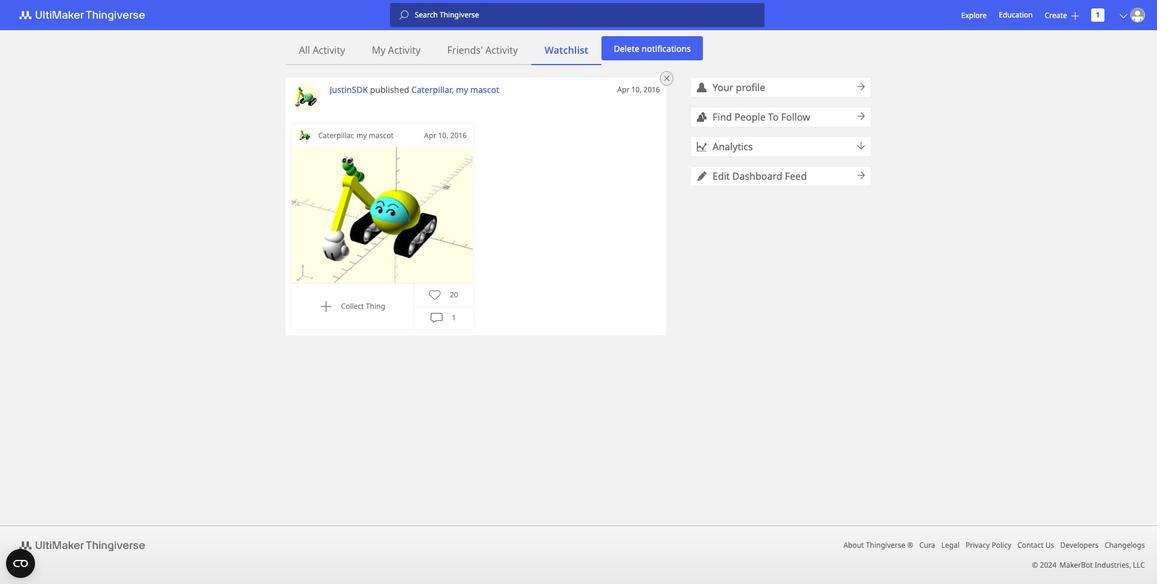 Task type: vqa. For each thing, say whether or not it's contained in the screenshot.
bottom apr 10, 2016
yes



Task type: describe. For each thing, give the bounding box(es) containing it.
dashboard
[[733, 169, 783, 183]]

0 horizontal spatial 1 link
[[431, 312, 456, 325]]

logo image
[[12, 539, 159, 553]]

cura
[[920, 541, 936, 551]]

all activity
[[299, 43, 345, 57]]

find people to follow link
[[691, 107, 872, 127]]

activity for friends' activity
[[486, 43, 518, 57]]

my activity
[[372, 43, 421, 57]]

plusicon image
[[1072, 12, 1080, 20]]

contact
[[1018, 541, 1044, 551]]

®
[[908, 541, 914, 551]]

thing
[[366, 301, 385, 312]]

collect thing
[[341, 301, 385, 312]]

cura link
[[920, 541, 936, 551]]

to
[[768, 110, 779, 124]]

0 horizontal spatial my
[[357, 130, 367, 141]]

education
[[999, 10, 1033, 20]]

0 horizontal spatial 10,
[[438, 130, 449, 141]]

feed
[[785, 169, 807, 183]]

search control image
[[399, 10, 409, 20]]

profile
[[736, 81, 766, 94]]

1 horizontal spatial 1 link
[[1092, 8, 1105, 22]]

your profile
[[713, 81, 766, 94]]

changelogs link
[[1105, 541, 1145, 551]]

policy
[[992, 541, 1012, 551]]

create button
[[1045, 10, 1080, 20]]

create
[[1045, 10, 1067, 20]]

developers link
[[1061, 541, 1099, 551]]

legal
[[942, 541, 960, 551]]

llc
[[1133, 561, 1145, 571]]

industries,
[[1095, 561, 1132, 571]]

xicongrayicon image
[[664, 76, 670, 82]]

rightarrowicon image for people
[[858, 112, 865, 120]]

0 vertical spatial 2016
[[644, 85, 660, 95]]

Search Thingiverse text field
[[409, 10, 765, 20]]

20
[[450, 290, 458, 300]]

0 horizontal spatial 2016
[[450, 130, 467, 141]]

1 horizontal spatial mascot
[[471, 84, 499, 95]]

caterpillar, my mascot link
[[412, 84, 499, 95]]

20 link
[[429, 289, 458, 301]]

1 horizontal spatial 10,
[[632, 85, 642, 95]]

makerbot industries, llc link
[[1060, 561, 1145, 571]]

all
[[299, 43, 310, 57]]

collect
[[341, 301, 364, 312]]

makerbot logo image
[[12, 8, 159, 22]]

people
[[735, 110, 766, 124]]

about thingiverse ® link
[[844, 541, 914, 551]]

contact us link
[[1018, 541, 1055, 551]]

0 horizontal spatial apr 10, 2016
[[424, 130, 467, 141]]

watchlist button
[[531, 36, 602, 65]]

developers
[[1061, 541, 1099, 551]]

watchlist
[[545, 43, 589, 57]]

0 vertical spatial caterpillar,
[[412, 84, 454, 95]]

thingiverse
[[866, 541, 906, 551]]

about
[[844, 541, 864, 551]]



Task type: locate. For each thing, give the bounding box(es) containing it.
0 horizontal spatial 1
[[452, 313, 456, 323]]

0 vertical spatial mascot
[[471, 84, 499, 95]]

apr down justinsdk published caterpillar, my mascot
[[424, 130, 436, 141]]

2 vertical spatial avatar image
[[298, 129, 312, 143]]

1 link down 20 "link"
[[431, 312, 456, 325]]

1 horizontal spatial apr 10, 2016
[[618, 85, 660, 95]]

caterpillar, right 'published'
[[412, 84, 454, 95]]

rightarrowicon image inside find people to follow link
[[858, 112, 865, 120]]

my down justinsdk
[[357, 130, 367, 141]]

caterpillar,
[[412, 84, 454, 95], [318, 130, 355, 141]]

friends'
[[447, 43, 483, 57]]

notifications
[[642, 43, 691, 54]]

© 2024 makerbot industries, llc
[[1032, 561, 1145, 571]]

1 vertical spatial 2016
[[450, 130, 467, 141]]

activity right friends'
[[486, 43, 518, 57]]

0 horizontal spatial activity
[[313, 43, 345, 57]]

1 vertical spatial 1 link
[[431, 312, 456, 325]]

delete
[[614, 43, 640, 54]]

rightarrowicon image inside the analytics link
[[858, 142, 865, 150]]

collect thing link
[[320, 301, 385, 313]]

activity for all activity
[[313, 43, 345, 57]]

1 vertical spatial apr
[[424, 130, 436, 141]]

mascot down friends' activity button
[[471, 84, 499, 95]]

my activity button
[[359, 36, 434, 65]]

legal link
[[942, 541, 960, 551]]

1 right 'comment' image
[[452, 313, 456, 323]]

explore
[[962, 10, 987, 20]]

follow
[[781, 110, 811, 124]]

rightarrowicon image
[[858, 83, 865, 91], [858, 112, 865, 120], [858, 142, 865, 150], [858, 172, 865, 179]]

privacy
[[966, 541, 990, 551]]

apr down delete
[[618, 85, 630, 95]]

your
[[713, 81, 734, 94]]

rightarrowicon image inside your profile link
[[858, 83, 865, 91]]

apr 10, 2016
[[618, 85, 660, 95], [424, 130, 467, 141]]

activity
[[313, 43, 345, 57], [388, 43, 421, 57], [486, 43, 518, 57]]

delete notifications button
[[602, 36, 703, 60]]

apr 10, 2016 down caterpillar, my mascot link
[[424, 130, 467, 141]]

rightarrowicon image for profile
[[858, 83, 865, 91]]

1 vertical spatial caterpillar,
[[318, 130, 355, 141]]

explore button
[[962, 10, 987, 20]]

1 vertical spatial my
[[357, 130, 367, 141]]

my
[[372, 43, 386, 57]]

©
[[1032, 561, 1038, 571]]

1 vertical spatial mascot
[[369, 130, 394, 141]]

delete notifications
[[614, 43, 691, 54]]

1 vertical spatial avatar image
[[292, 83, 321, 112]]

activity inside 'button'
[[388, 43, 421, 57]]

0 vertical spatial 10,
[[632, 85, 642, 95]]

my down friends'
[[456, 84, 468, 95]]

1 horizontal spatial apr
[[618, 85, 630, 95]]

1 vertical spatial 1
[[452, 313, 456, 323]]

0 vertical spatial avatar image
[[1131, 8, 1145, 22]]

published
[[370, 84, 409, 95]]

1 link
[[1092, 8, 1105, 22], [431, 312, 456, 325]]

10,
[[632, 85, 642, 95], [438, 130, 449, 141]]

edit dashboard feed
[[713, 169, 807, 183]]

1
[[1096, 10, 1100, 20], [452, 313, 456, 323]]

activity right my
[[388, 43, 421, 57]]

open widget image
[[6, 550, 35, 579]]

justinsdk link
[[330, 84, 368, 95]]

justinsdk published caterpillar, my mascot
[[330, 84, 499, 95]]

2016 down delete notifications on the right top of the page
[[644, 85, 660, 95]]

all activity button
[[286, 36, 359, 65]]

privacy policy link
[[966, 541, 1012, 551]]

1 horizontal spatial 2016
[[644, 85, 660, 95]]

2016 down caterpillar, my mascot link
[[450, 130, 467, 141]]

2 horizontal spatial activity
[[486, 43, 518, 57]]

comment image
[[431, 312, 443, 325]]

mascot
[[471, 84, 499, 95], [369, 130, 394, 141]]

1 horizontal spatial 1
[[1096, 10, 1100, 20]]

makerbot
[[1060, 561, 1093, 571]]

apr
[[618, 85, 630, 95], [424, 130, 436, 141]]

caterpillar, my mascot
[[318, 130, 394, 141]]

apr 10, 2016 down delete
[[618, 85, 660, 95]]

about thingiverse ® cura legal privacy policy contact us developers changelogs
[[844, 541, 1145, 551]]

1 right plusicon
[[1096, 10, 1100, 20]]

0 vertical spatial 1
[[1096, 10, 1100, 20]]

0 vertical spatial apr 10, 2016
[[618, 85, 660, 95]]

like image
[[429, 289, 441, 301]]

my
[[456, 84, 468, 95], [357, 130, 367, 141]]

1 vertical spatial apr 10, 2016
[[424, 130, 467, 141]]

1 horizontal spatial caterpillar,
[[412, 84, 454, 95]]

2024
[[1040, 561, 1057, 571]]

analytics link
[[691, 137, 872, 157]]

1 link right plusicon
[[1092, 8, 1105, 22]]

friends' activity
[[447, 43, 518, 57]]

edit
[[713, 169, 730, 183]]

2 activity from the left
[[388, 43, 421, 57]]

thing card image
[[292, 147, 473, 283]]

2016
[[644, 85, 660, 95], [450, 130, 467, 141]]

mascot down 'published'
[[369, 130, 394, 141]]

caterpillar, down justinsdk
[[318, 130, 355, 141]]

activity right the all
[[313, 43, 345, 57]]

analytics
[[713, 140, 753, 153]]

0 vertical spatial apr
[[618, 85, 630, 95]]

0 horizontal spatial mascot
[[369, 130, 394, 141]]

find
[[713, 110, 732, 124]]

add to collection image
[[320, 301, 332, 313]]

justinsdk
[[330, 84, 368, 95]]

1 vertical spatial 10,
[[438, 130, 449, 141]]

0 horizontal spatial caterpillar,
[[318, 130, 355, 141]]

your profile link
[[691, 77, 872, 98]]

changelogs
[[1105, 541, 1145, 551]]

1 horizontal spatial my
[[456, 84, 468, 95]]

0 horizontal spatial apr
[[424, 130, 436, 141]]

3 activity from the left
[[486, 43, 518, 57]]

10, down delete
[[632, 85, 642, 95]]

1 activity from the left
[[313, 43, 345, 57]]

activity for my activity
[[388, 43, 421, 57]]

rightarrowicon image for dashboard
[[858, 172, 865, 179]]

10, down caterpillar, my mascot link
[[438, 130, 449, 141]]

edit dashboard feed link
[[691, 166, 872, 187]]

friends' activity button
[[434, 36, 531, 65]]

rightarrowicon image inside the edit dashboard feed link
[[858, 172, 865, 179]]

find people to follow
[[713, 110, 811, 124]]

1 horizontal spatial activity
[[388, 43, 421, 57]]

education link
[[999, 8, 1033, 22]]

avatar image
[[1131, 8, 1145, 22], [292, 83, 321, 112], [298, 129, 312, 143]]

0 vertical spatial 1 link
[[1092, 8, 1105, 22]]

0 vertical spatial my
[[456, 84, 468, 95]]

us
[[1046, 541, 1055, 551]]



